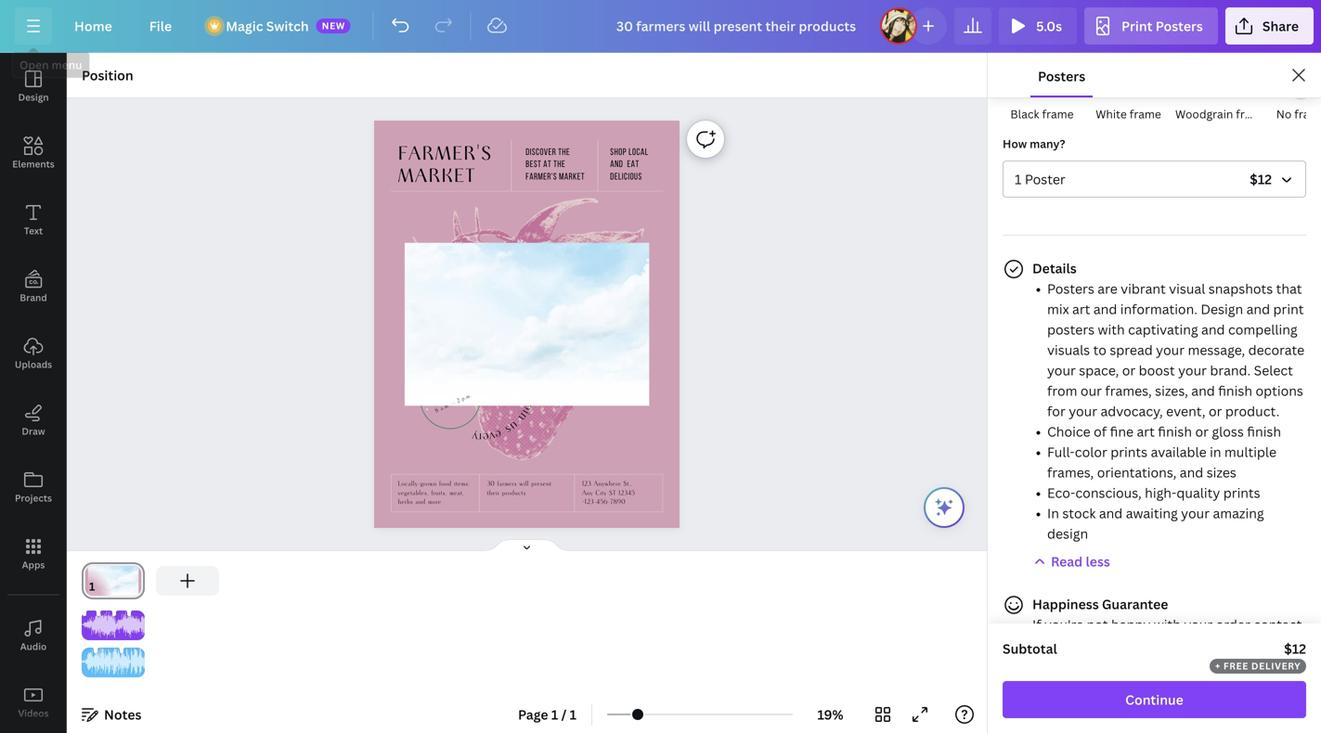 Task type: locate. For each thing, give the bounding box(es) containing it.
0 horizontal spatial art
[[1073, 300, 1091, 318]]

1 trimming, start edge slider from the top
[[82, 611, 95, 641]]

we'll
[[1077, 636, 1105, 654]]

list
[[1033, 278, 1306, 544]]

audio
[[20, 641, 47, 653]]

$12 for subtotal
[[1284, 640, 1306, 658]]

your down captivating
[[1156, 341, 1185, 359]]

0 vertical spatial prints
[[1111, 443, 1148, 461]]

event,
[[1166, 402, 1206, 420]]

1 frame from the left
[[1042, 106, 1074, 122]]

1 horizontal spatial frames,
[[1105, 382, 1152, 400]]

print
[[1122, 17, 1153, 35]]

market inside discover the best at the farmer's market
[[559, 173, 585, 182]]

finish down brand.
[[1218, 382, 1253, 400]]

options
[[1256, 382, 1304, 400]]

0 horizontal spatial $12
[[1250, 170, 1272, 188]]

any
[[582, 489, 593, 497]]

frame up many?
[[1042, 106, 1074, 122]]

position
[[82, 66, 133, 84]]

and up 'event,'
[[1192, 382, 1215, 400]]

position button
[[74, 60, 141, 90]]

many?
[[1030, 136, 1065, 151]]

amazing
[[1213, 505, 1264, 522]]

trimming, end edge slider up "notes" on the bottom
[[132, 648, 145, 678]]

1 horizontal spatial market
[[559, 173, 585, 182]]

1 horizontal spatial e
[[493, 426, 504, 444]]

frame for woodgrain frame
[[1236, 106, 1268, 122]]

and inside shop local and
[[610, 160, 623, 170]]

0 horizontal spatial market
[[398, 165, 476, 188]]

0 vertical spatial with
[[1098, 321, 1125, 338]]

farmer's down at
[[526, 173, 557, 182]]

—
[[450, 399, 457, 408]]

frame inside button
[[1295, 106, 1321, 122]]

1 vertical spatial $12
[[1284, 640, 1306, 658]]

fix
[[1109, 636, 1123, 654]]

draw button
[[0, 387, 67, 454]]

wednesday
[[431, 384, 469, 408]]

with up reprint
[[1154, 616, 1181, 634]]

1 left the /
[[551, 706, 558, 724]]

+
[[1215, 660, 1221, 673]]

frame inside button
[[1236, 106, 1268, 122]]

0 horizontal spatial prints
[[1111, 443, 1148, 461]]

your up sizes,
[[1178, 362, 1207, 379]]

2 frame from the left
[[1130, 106, 1161, 122]]

frame right white
[[1130, 106, 1161, 122]]

uploads
[[15, 358, 52, 371]]

audio button
[[0, 603, 67, 669]]

$12 up the delivery
[[1284, 640, 1306, 658]]

contact
[[1254, 616, 1302, 634]]

o i
[[518, 401, 539, 419]]

0 horizontal spatial frames,
[[1047, 464, 1094, 481]]

trimming, start edge slider for 2nd trimming, end edge 'slider' from the bottom of the page
[[82, 611, 95, 641]]

your down 'quality'
[[1181, 505, 1210, 522]]

prints down fine
[[1111, 443, 1148, 461]]

1 vertical spatial design
[[1201, 300, 1244, 318]]

1 right the /
[[570, 706, 577, 724]]

farmer's left best
[[398, 143, 493, 166]]

prints up the amazing
[[1224, 484, 1261, 502]]

white frame
[[1096, 106, 1161, 122]]

0 vertical spatial trimming, end edge slider
[[132, 611, 145, 641]]

or left the gloss
[[1196, 423, 1209, 441]]

19%
[[818, 706, 844, 724]]

0 horizontal spatial design
[[18, 91, 49, 104]]

1 horizontal spatial $12
[[1284, 640, 1306, 658]]

0 horizontal spatial 1
[[551, 706, 558, 724]]

gloss
[[1212, 423, 1244, 441]]

0 vertical spatial trimming, start edge slider
[[82, 611, 95, 641]]

order
[[1216, 616, 1251, 634]]

brand button
[[0, 253, 67, 320]]

frames, up eco-
[[1047, 464, 1094, 481]]

frame
[[1042, 106, 1074, 122], [1130, 106, 1161, 122], [1236, 106, 1268, 122], [1295, 106, 1321, 122]]

and down you're
[[1050, 636, 1074, 654]]

1 vertical spatial art
[[1137, 423, 1155, 441]]

in
[[1210, 443, 1222, 461]]

brand
[[20, 292, 47, 304]]

eat
[[627, 160, 639, 170]]

0 vertical spatial the
[[558, 148, 570, 157]]

and up 'compelling'
[[1247, 300, 1270, 318]]

projects
[[15, 492, 52, 505]]

4 frame from the left
[[1295, 106, 1321, 122]]

e right the y
[[482, 429, 490, 447]]

design down snapshots
[[1201, 300, 1244, 318]]

trimming position slider
[[82, 611, 145, 641], [82, 648, 145, 678]]

design up elements button
[[18, 91, 49, 104]]

posters up black frame
[[1038, 67, 1086, 85]]

frame for white frame
[[1130, 106, 1161, 122]]

How many? button
[[1003, 161, 1306, 198]]

8 a.m. — 2 p.m.
[[434, 392, 473, 415]]

trimming position slider up notes button at the bottom left
[[82, 648, 145, 678]]

information.
[[1121, 300, 1198, 318]]

best
[[526, 160, 541, 170]]

trimming, start edge slider down 5.0s image
[[82, 611, 95, 641]]

1 vertical spatial with
[[1154, 616, 1181, 634]]

your up from
[[1047, 362, 1076, 379]]

1 vertical spatial trimming, end edge slider
[[132, 648, 145, 678]]

no frame button
[[1262, 38, 1321, 123]]

1 trimming position slider from the top
[[82, 611, 145, 641]]

2 horizontal spatial 1
[[1015, 170, 1022, 188]]

a.m.
[[439, 402, 451, 413]]

posters inside dropdown button
[[1156, 17, 1203, 35]]

art
[[1073, 300, 1091, 318], [1137, 423, 1155, 441]]

trimming, end edge slider
[[132, 611, 145, 641], [132, 648, 145, 678]]

shop local and
[[610, 148, 649, 170]]

woodgrain frame
[[1176, 106, 1268, 122]]

of
[[1094, 423, 1107, 441]]

trimming position slider down page title text field
[[82, 611, 145, 641]]

e left u
[[493, 426, 504, 444]]

0 vertical spatial farmer's
[[398, 143, 493, 166]]

finish down product.
[[1247, 423, 1282, 441]]

print
[[1274, 300, 1304, 318]]

0 horizontal spatial with
[[1098, 321, 1125, 338]]

orientations,
[[1097, 464, 1177, 481]]

it,
[[1126, 636, 1139, 654]]

frame for no frame
[[1295, 106, 1321, 122]]

vibrant
[[1121, 280, 1166, 298]]

woodgrain
[[1176, 106, 1233, 122]]

food
[[439, 480, 452, 488]]

art right fine
[[1137, 423, 1155, 441]]

full-
[[1047, 443, 1075, 461]]

the right at
[[554, 160, 565, 170]]

posters inside the details posters are vibrant visual snapshots that mix art and information. design and print posters with captivating and compelling visuals to spread your message, decorate your space, or boost your brand. select from our frames, sizes, and finish options for your advocacy, event, or product. choice of fine art finish or gloss finish full-color prints available in multiple frames, orientations, and sizes eco-conscious, high-quality prints in stock and awaiting your amazing design
[[1047, 280, 1095, 298]]

30 farmers will present their products
[[487, 480, 552, 497]]

posters up mix
[[1047, 280, 1095, 298]]

finish
[[1218, 382, 1253, 400], [1158, 423, 1192, 441], [1247, 423, 1282, 441]]

and down the shop
[[610, 160, 623, 170]]

trimming, start edge slider for 2nd trimming, end edge 'slider'
[[82, 648, 95, 678]]

your inside happiness guarantee if you're not happy with your order contact us and we'll fix it, reprint it or refund it!
[[1184, 616, 1213, 634]]

1 horizontal spatial design
[[1201, 300, 1244, 318]]

farmer's inside discover the best at the farmer's market
[[526, 173, 557, 182]]

you're
[[1045, 616, 1084, 634]]

1 vertical spatial prints
[[1224, 484, 1261, 502]]

2 trimming position slider from the top
[[82, 648, 145, 678]]

Design title text field
[[602, 7, 873, 45]]

read
[[1051, 553, 1083, 571]]

8
[[434, 407, 440, 415]]

elements
[[12, 158, 55, 170]]

$12 down woodgrain frame
[[1250, 170, 1272, 188]]

from
[[1047, 382, 1078, 400]]

and down conscious,
[[1099, 505, 1123, 522]]

1 left poster
[[1015, 170, 1022, 188]]

+ free delivery
[[1215, 660, 1301, 673]]

your up it at right bottom
[[1184, 616, 1213, 634]]

available
[[1151, 443, 1207, 461]]

1 vertical spatial trimming, start edge slider
[[82, 648, 95, 678]]

visuals
[[1047, 341, 1090, 359]]

1 vertical spatial posters
[[1038, 67, 1086, 85]]

frames, up advocacy,
[[1105, 382, 1152, 400]]

0 vertical spatial trimming position slider
[[82, 611, 145, 641]]

1 horizontal spatial 1
[[570, 706, 577, 724]]

u
[[506, 417, 522, 435]]

1 vertical spatial farmer's
[[526, 173, 557, 182]]

trimming, start edge slider up notes button at the bottom left
[[82, 648, 95, 678]]

posters right print
[[1156, 17, 1203, 35]]

2 vertical spatial posters
[[1047, 280, 1095, 298]]

main menu bar
[[0, 0, 1321, 53]]

p.m.
[[460, 392, 473, 403]]

trimming, start edge slider
[[82, 611, 95, 641], [82, 648, 95, 678]]

discover the best at the farmer's market
[[526, 148, 585, 182]]

1 horizontal spatial farmer's
[[526, 173, 557, 182]]

reprint
[[1142, 636, 1185, 654]]

2 trimming, start edge slider from the top
[[82, 648, 95, 678]]

posters for details
[[1047, 280, 1095, 298]]

are
[[1098, 280, 1118, 298]]

1 trimming, end edge slider from the top
[[132, 611, 145, 641]]

notes
[[104, 706, 142, 724]]

frame left no
[[1236, 106, 1268, 122]]

less
[[1086, 553, 1110, 571]]

or right it at right bottom
[[1201, 636, 1214, 654]]

0 horizontal spatial farmer's
[[398, 143, 493, 166]]

visual
[[1169, 280, 1206, 298]]

your down our
[[1069, 402, 1098, 420]]

with
[[1098, 321, 1125, 338], [1154, 616, 1181, 634]]

1 vertical spatial frames,
[[1047, 464, 1094, 481]]

with up to on the top right
[[1098, 321, 1125, 338]]

3 frame from the left
[[1236, 106, 1268, 122]]

new
[[322, 19, 345, 32]]

0 vertical spatial design
[[18, 91, 49, 104]]

at
[[543, 160, 552, 170]]

more
[[428, 498, 441, 507]]

Page title text field
[[103, 578, 110, 596]]

v
[[488, 428, 497, 446]]

1 horizontal spatial with
[[1154, 616, 1181, 634]]

frame right no
[[1295, 106, 1321, 122]]

trimming, end edge slider down 5.0s image
[[132, 611, 145, 641]]

text button
[[0, 187, 67, 253]]

0 vertical spatial $12
[[1250, 170, 1272, 188]]

herbs
[[398, 498, 413, 507]]

1 vertical spatial trimming position slider
[[82, 648, 145, 678]]

0 horizontal spatial e
[[482, 429, 490, 447]]

or up the gloss
[[1209, 402, 1222, 420]]

$12 inside 'how many?' button
[[1250, 170, 1272, 188]]

the right discover in the top left of the page
[[558, 148, 570, 157]]

0 vertical spatial posters
[[1156, 17, 1203, 35]]

0 vertical spatial frames,
[[1105, 382, 1152, 400]]

art up posters at the right
[[1073, 300, 1091, 318]]

for
[[1047, 402, 1066, 420]]

123 anywhere st., any city st 12345 +123-456-7890
[[582, 480, 635, 507]]

and
[[610, 160, 623, 170], [1094, 300, 1117, 318], [1247, 300, 1270, 318], [1202, 321, 1225, 338], [1192, 382, 1215, 400], [1180, 464, 1204, 481], [415, 498, 426, 507], [1099, 505, 1123, 522], [1050, 636, 1074, 654]]

and down 'vegetables,'
[[415, 498, 426, 507]]

12345
[[619, 489, 635, 497]]



Task type: describe. For each thing, give the bounding box(es) containing it.
choice
[[1047, 423, 1091, 441]]

fine
[[1110, 423, 1134, 441]]

mix
[[1047, 300, 1069, 318]]

guarantee
[[1102, 596, 1169, 613]]

happiness guarantee if you're not happy with your order contact us and we'll fix it, reprint it or refund it!
[[1033, 596, 1302, 654]]

and inside locally-grown food items: vegetables, fruits, meat, herbs and more
[[415, 498, 426, 507]]

uploads button
[[0, 320, 67, 387]]

how
[[1003, 136, 1027, 151]]

i
[[518, 407, 535, 419]]

videos
[[18, 708, 49, 720]]

1 vertical spatial the
[[554, 160, 565, 170]]

n
[[514, 409, 532, 425]]

meat,
[[450, 489, 464, 497]]

finish up available
[[1158, 423, 1192, 441]]

and inside happiness guarantee if you're not happy with your order contact us and we'll fix it, reprint it or refund it!
[[1050, 636, 1074, 654]]

vegetables,
[[398, 489, 429, 497]]

captivating
[[1128, 321, 1198, 338]]

hide pages image
[[482, 539, 572, 553]]

read less button
[[1029, 548, 1306, 572]]

that
[[1276, 280, 1302, 298]]

compelling
[[1228, 321, 1298, 338]]

refund
[[1217, 636, 1259, 654]]

how many?
[[1003, 136, 1065, 151]]

multiple
[[1225, 443, 1277, 461]]

st
[[609, 489, 616, 497]]

fruits,
[[431, 489, 447, 497]]

1 horizontal spatial prints
[[1224, 484, 1261, 502]]

magic switch
[[226, 17, 309, 35]]

456-
[[596, 498, 610, 507]]

and up 'quality'
[[1180, 464, 1204, 481]]

poster
[[1025, 170, 1066, 188]]

sizes
[[1207, 464, 1237, 481]]

+123-
[[582, 498, 596, 507]]

it!
[[1263, 636, 1275, 654]]

5.0s button
[[999, 7, 1077, 45]]

us
[[1033, 636, 1047, 654]]

continue
[[1126, 691, 1184, 709]]

/
[[561, 706, 567, 724]]

color
[[1075, 443, 1108, 461]]

5.0s
[[1036, 17, 1062, 35]]

elements button
[[0, 120, 67, 187]]

trimming position slider for the trimming, start edge slider associated with 2nd trimming, end edge 'slider'
[[82, 648, 145, 678]]

0 vertical spatial art
[[1073, 300, 1091, 318]]

or inside happiness guarantee if you're not happy with your order contact us and we'll fix it, reprint it or refund it!
[[1201, 636, 1214, 654]]

page
[[518, 706, 548, 724]]

and down are
[[1094, 300, 1117, 318]]

farmer's market
[[398, 143, 493, 188]]

r
[[478, 429, 482, 447]]

white frame button
[[1089, 38, 1168, 123]]

text
[[24, 225, 43, 237]]

posters for print
[[1156, 17, 1203, 35]]

design inside button
[[18, 91, 49, 104]]

details
[[1033, 259, 1077, 277]]

market inside the 'farmer's market'
[[398, 165, 476, 188]]

happiness
[[1033, 596, 1099, 613]]

share
[[1263, 17, 1299, 35]]

anywhere
[[594, 480, 621, 488]]

select
[[1254, 362, 1293, 379]]

our
[[1081, 382, 1102, 400]]

to
[[1093, 341, 1107, 359]]

frame for black frame
[[1042, 106, 1074, 122]]

woodgrain frame button
[[1176, 38, 1268, 123]]

notes button
[[74, 700, 149, 730]]

or down spread
[[1122, 362, 1136, 379]]

apps button
[[0, 521, 67, 588]]

1 horizontal spatial art
[[1137, 423, 1155, 441]]

with inside happiness guarantee if you're not happy with your order contact us and we'll fix it, reprint it or refund it!
[[1154, 616, 1181, 634]]

quality
[[1177, 484, 1220, 502]]

st.,
[[623, 480, 633, 488]]

black
[[1011, 106, 1040, 122]]

black frame
[[1011, 106, 1074, 122]]

1 inside 'how many?' button
[[1015, 170, 1022, 188]]

posters inside button
[[1038, 67, 1086, 85]]

spread
[[1110, 341, 1153, 359]]

no frame
[[1277, 106, 1321, 122]]

space,
[[1079, 362, 1119, 379]]

design inside the details posters are vibrant visual snapshots that mix art and information. design and print posters with captivating and compelling visuals to spread your message, decorate your space, or boost your brand. select from our frames, sizes, and finish options for your advocacy, event, or product. choice of fine art finish or gloss finish full-color prints available in multiple frames, orientations, and sizes eco-conscious, high-quality prints in stock and awaiting your amazing design
[[1201, 300, 1244, 318]]

black frame button
[[1003, 38, 1082, 123]]

2 trimming, end edge slider from the top
[[132, 648, 145, 678]]

side panel tab list
[[0, 53, 67, 734]]

eco-
[[1047, 484, 1076, 502]]

products
[[502, 489, 526, 497]]

5.0s image
[[82, 566, 145, 596]]

discover
[[526, 148, 556, 157]]

with inside the details posters are vibrant visual snapshots that mix art and information. design and print posters with captivating and compelling visuals to spread your message, decorate your space, or boost your brand. select from our frames, sizes, and finish options for your advocacy, event, or product. choice of fine art finish or gloss finish full-color prints available in multiple frames, orientations, and sizes eco-conscious, high-quality prints in stock and awaiting your amazing design
[[1098, 321, 1125, 338]]

subtotal
[[1003, 640, 1057, 658]]

s
[[502, 421, 516, 439]]

no
[[1277, 106, 1292, 122]]

magic
[[226, 17, 263, 35]]

advocacy,
[[1101, 402, 1163, 420]]

local
[[629, 148, 649, 157]]

2
[[456, 397, 461, 405]]

page 1 / 1
[[518, 706, 577, 724]]

present
[[531, 480, 552, 488]]

videos button
[[0, 669, 67, 734]]

canva assistant image
[[933, 497, 955, 519]]

list containing posters are vibrant visual snapshots that mix art and information. design and print posters with captivating and compelling visuals to spread your message, decorate your space, or boost your brand. select from our frames, sizes, and finish options for your advocacy, event, or product.
[[1033, 278, 1306, 544]]

and up message,
[[1202, 321, 1225, 338]]

trimming position slider for 2nd trimming, end edge 'slider' from the bottom of the page the trimming, start edge slider
[[82, 611, 145, 641]]

apps
[[22, 559, 45, 572]]

o
[[520, 401, 539, 415]]

7890
[[610, 498, 626, 507]]

locally-
[[398, 480, 420, 488]]

details posters are vibrant visual snapshots that mix art and information. design and print posters with captivating and compelling visuals to spread your message, decorate your space, or boost your brand. select from our frames, sizes, and finish options for your advocacy, event, or product. choice of fine art finish or gloss finish full-color prints available in multiple frames, orientations, and sizes eco-conscious, high-quality prints in stock and awaiting your amazing design
[[1033, 259, 1305, 543]]

in
[[1047, 505, 1059, 522]]

19% button
[[800, 700, 861, 730]]

delivery
[[1252, 660, 1301, 673]]

$12 for 1 poster
[[1250, 170, 1272, 188]]

design
[[1047, 525, 1088, 543]]



Task type: vqa. For each thing, say whether or not it's contained in the screenshot.
Planner Docs Banner in Dark Orange Apricot Classic Professional Style group
no



